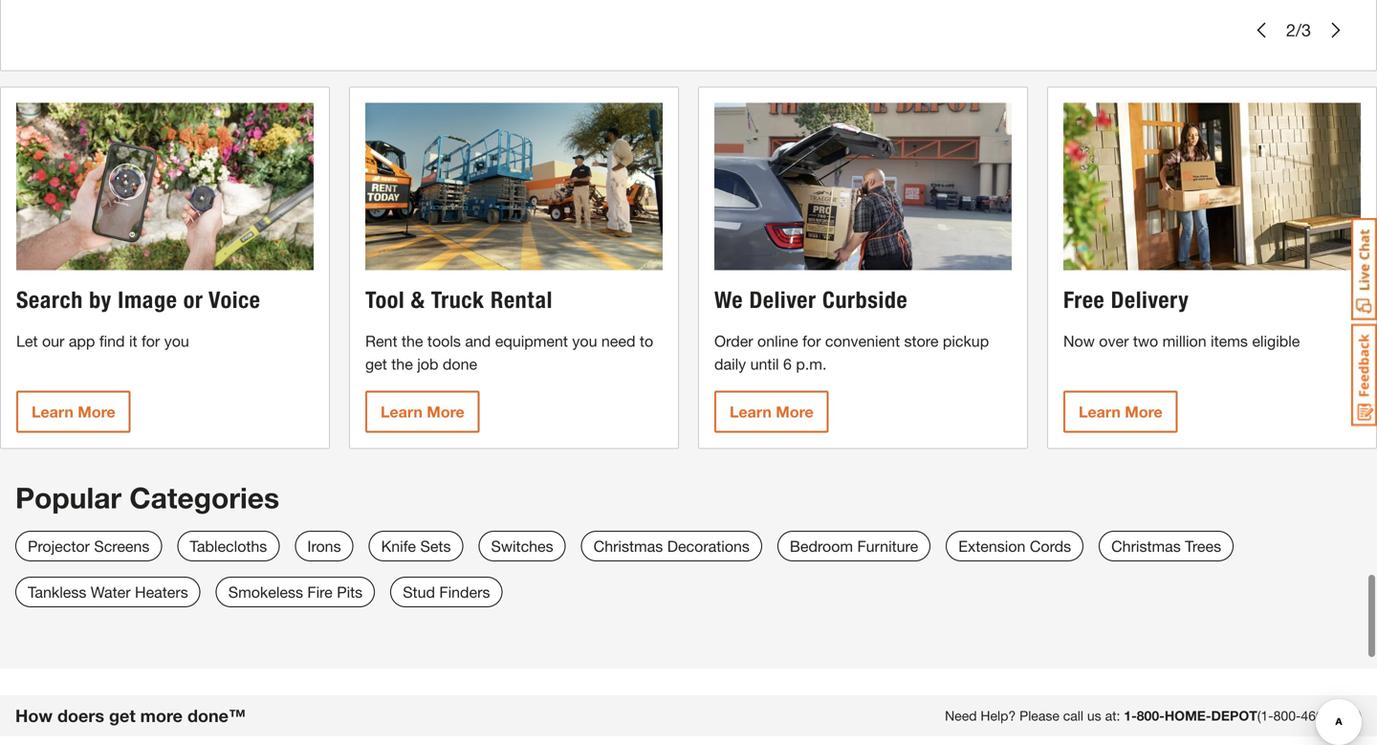 Task type: vqa. For each thing, say whether or not it's contained in the screenshot.


Task type: describe. For each thing, give the bounding box(es) containing it.
christmas for christmas trees
[[1112, 537, 1182, 555]]

learn more link for image
[[16, 391, 131, 433]]

heaters
[[135, 583, 188, 601]]

4 learn more link from the left
[[1064, 391, 1179, 433]]

search
[[16, 286, 83, 314]]

free delivery image
[[1064, 103, 1362, 270]]

us
[[1088, 708, 1102, 724]]

need
[[602, 332, 636, 350]]

smokeless
[[228, 583, 303, 601]]

let our app find it for you
[[16, 332, 189, 350]]

doers
[[57, 706, 104, 726]]

popular
[[15, 481, 122, 515]]

tool & truck rental
[[366, 286, 553, 314]]

daily
[[715, 355, 747, 373]]

items
[[1212, 332, 1249, 350]]

how
[[15, 706, 53, 726]]

feedback link image
[[1352, 323, 1378, 427]]

projector
[[28, 537, 90, 555]]

million
[[1163, 332, 1207, 350]]

let
[[16, 332, 38, 350]]

done™
[[188, 706, 246, 726]]

we deliver curbside
[[715, 286, 908, 314]]

live chat image
[[1352, 218, 1378, 321]]

christmas decorations
[[594, 537, 750, 555]]

now over two million items eligible
[[1064, 332, 1301, 350]]

learn more for image
[[32, 403, 116, 421]]

we
[[715, 286, 744, 314]]

and
[[465, 332, 491, 350]]

6
[[784, 355, 792, 373]]

1 800- from the left
[[1138, 708, 1165, 724]]

learn more link for truck
[[366, 391, 480, 433]]

bedroom furniture
[[790, 537, 919, 555]]

water
[[91, 583, 131, 601]]

irons link
[[295, 531, 354, 562]]

curbside
[[823, 286, 908, 314]]

more for truck
[[427, 403, 465, 421]]

get inside "rent the tools and equipment you need to get the job done"
[[366, 355, 387, 373]]

cords
[[1030, 537, 1072, 555]]

christmas trees link
[[1100, 531, 1235, 562]]

tool & truck rental image
[[366, 103, 663, 270]]

rent the tools and equipment you need to get the job done
[[366, 332, 654, 373]]

until
[[751, 355, 779, 373]]

by
[[89, 286, 112, 314]]

home-
[[1165, 708, 1212, 724]]

switches
[[491, 537, 554, 555]]

3337)
[[1329, 708, 1363, 724]]

truck
[[431, 286, 485, 314]]

more
[[140, 706, 183, 726]]

more for curbside
[[776, 403, 814, 421]]

projector screens link
[[15, 531, 162, 562]]

delivery
[[1112, 286, 1190, 314]]

tool
[[366, 286, 405, 314]]

stud finders link
[[391, 577, 503, 608]]

or
[[184, 286, 203, 314]]

we deliver curbside image
[[715, 103, 1012, 270]]

fire
[[308, 583, 333, 601]]

please
[[1020, 708, 1060, 724]]

free delivery
[[1064, 286, 1190, 314]]

trees
[[1186, 537, 1222, 555]]

(1-
[[1258, 708, 1274, 724]]

1 you from the left
[[164, 332, 189, 350]]

done
[[443, 355, 478, 373]]

find
[[99, 332, 125, 350]]

&
[[411, 286, 425, 314]]

rent
[[366, 332, 398, 350]]

4 more from the left
[[1126, 403, 1163, 421]]

1-
[[1125, 708, 1138, 724]]

it
[[129, 332, 137, 350]]

tankless
[[28, 583, 86, 601]]

knife
[[381, 537, 416, 555]]

irons
[[307, 537, 341, 555]]

search by image or voice
[[16, 286, 261, 314]]

p.m.
[[797, 355, 827, 373]]

christmas trees
[[1112, 537, 1222, 555]]

need help? please call us at: 1-800-home-depot (1-800-466-3337)
[[946, 708, 1363, 724]]

3
[[1302, 20, 1312, 40]]

tankless water heaters
[[28, 583, 188, 601]]



Task type: locate. For each thing, give the bounding box(es) containing it.
0 horizontal spatial you
[[164, 332, 189, 350]]

learn down over in the right top of the page
[[1079, 403, 1121, 421]]

knife sets link
[[369, 531, 464, 562]]

stud
[[403, 583, 435, 601]]

help?
[[981, 708, 1016, 724]]

next slide image
[[1329, 23, 1344, 38]]

1 learn more from the left
[[32, 403, 116, 421]]

pickup
[[943, 332, 990, 350]]

learn more down until
[[730, 403, 814, 421]]

1 horizontal spatial 800-
[[1274, 708, 1302, 724]]

for
[[142, 332, 160, 350], [803, 332, 821, 350]]

1 horizontal spatial you
[[573, 332, 598, 350]]

extension cords
[[959, 537, 1072, 555]]

the up job
[[402, 332, 423, 350]]

1 horizontal spatial get
[[366, 355, 387, 373]]

2 / 3
[[1287, 20, 1312, 40]]

3 learn from the left
[[730, 403, 772, 421]]

learn more link down app
[[16, 391, 131, 433]]

more down let our app find it for you
[[78, 403, 116, 421]]

learn for curbside
[[730, 403, 772, 421]]

0 horizontal spatial for
[[142, 332, 160, 350]]

learn more down app
[[32, 403, 116, 421]]

switches link
[[479, 531, 566, 562]]

3 learn more link from the left
[[715, 391, 829, 433]]

need
[[946, 708, 978, 724]]

2 christmas from the left
[[1112, 537, 1182, 555]]

more down two
[[1126, 403, 1163, 421]]

1 vertical spatial get
[[109, 706, 136, 726]]

for inside order online for convenient store pickup daily until 6 p.m.
[[803, 332, 821, 350]]

800-
[[1138, 708, 1165, 724], [1274, 708, 1302, 724]]

2 more from the left
[[427, 403, 465, 421]]

furniture
[[858, 537, 919, 555]]

2 800- from the left
[[1274, 708, 1302, 724]]

1 christmas from the left
[[594, 537, 663, 555]]

4 learn from the left
[[1079, 403, 1121, 421]]

2 you from the left
[[573, 332, 598, 350]]

learn for image
[[32, 403, 74, 421]]

2 learn from the left
[[381, 403, 423, 421]]

finders
[[440, 583, 490, 601]]

800- right depot
[[1274, 708, 1302, 724]]

image
[[118, 286, 177, 314]]

get down rent at the top of the page
[[366, 355, 387, 373]]

popular categories
[[15, 481, 279, 515]]

equipment
[[495, 332, 568, 350]]

for right it
[[142, 332, 160, 350]]

2 for from the left
[[803, 332, 821, 350]]

you left need
[[573, 332, 598, 350]]

free
[[1064, 286, 1105, 314]]

christmas for christmas decorations
[[594, 537, 663, 555]]

3 more from the left
[[776, 403, 814, 421]]

1 for from the left
[[142, 332, 160, 350]]

pits
[[337, 583, 363, 601]]

1 learn from the left
[[32, 403, 74, 421]]

decorations
[[668, 537, 750, 555]]

bedroom
[[790, 537, 854, 555]]

to
[[640, 332, 654, 350]]

0 vertical spatial get
[[366, 355, 387, 373]]

christmas decorations link
[[581, 531, 763, 562]]

2 learn more from the left
[[381, 403, 465, 421]]

0 horizontal spatial get
[[109, 706, 136, 726]]

get
[[366, 355, 387, 373], [109, 706, 136, 726]]

sets
[[421, 537, 451, 555]]

order online for convenient store pickup daily until 6 p.m.
[[715, 332, 990, 373]]

knife sets
[[381, 537, 451, 555]]

the left job
[[392, 355, 413, 373]]

order
[[715, 332, 754, 350]]

tools
[[428, 332, 461, 350]]

0 horizontal spatial 800-
[[1138, 708, 1165, 724]]

0 vertical spatial the
[[402, 332, 423, 350]]

800- right at:
[[1138, 708, 1165, 724]]

more down 6
[[776, 403, 814, 421]]

learn more for curbside
[[730, 403, 814, 421]]

learn more for truck
[[381, 403, 465, 421]]

christmas left decorations
[[594, 537, 663, 555]]

online
[[758, 332, 799, 350]]

projector screens
[[28, 537, 150, 555]]

learn for truck
[[381, 403, 423, 421]]

our
[[42, 332, 64, 350]]

convenient
[[826, 332, 901, 350]]

tablecloths link
[[177, 531, 280, 562]]

1 horizontal spatial for
[[803, 332, 821, 350]]

learn more link down job
[[366, 391, 480, 433]]

learn down job
[[381, 403, 423, 421]]

466-
[[1302, 708, 1329, 724]]

app
[[69, 332, 95, 350]]

more
[[78, 403, 116, 421], [427, 403, 465, 421], [776, 403, 814, 421], [1126, 403, 1163, 421]]

depot
[[1212, 708, 1258, 724]]

extension
[[959, 537, 1026, 555]]

christmas
[[594, 537, 663, 555], [1112, 537, 1182, 555]]

you right it
[[164, 332, 189, 350]]

learn more link down until
[[715, 391, 829, 433]]

how doers get more done™
[[15, 706, 246, 726]]

store
[[905, 332, 939, 350]]

learn more link
[[16, 391, 131, 433], [366, 391, 480, 433], [715, 391, 829, 433], [1064, 391, 1179, 433]]

learn more link for curbside
[[715, 391, 829, 433]]

get left the more
[[109, 706, 136, 726]]

1 vertical spatial the
[[392, 355, 413, 373]]

call
[[1064, 708, 1084, 724]]

learn more down job
[[381, 403, 465, 421]]

smokeless fire pits link
[[216, 577, 375, 608]]

at:
[[1106, 708, 1121, 724]]

deliver
[[750, 286, 817, 314]]

smokeless fire pits
[[228, 583, 363, 601]]

more for image
[[78, 403, 116, 421]]

screens
[[94, 537, 150, 555]]

christmas left trees
[[1112, 537, 1182, 555]]

1 learn more link from the left
[[16, 391, 131, 433]]

bedroom furniture link
[[778, 531, 931, 562]]

more down done
[[427, 403, 465, 421]]

3 learn more from the left
[[730, 403, 814, 421]]

tablecloths
[[190, 537, 267, 555]]

1 horizontal spatial christmas
[[1112, 537, 1182, 555]]

two
[[1134, 332, 1159, 350]]

1 more from the left
[[78, 403, 116, 421]]

learn down the our
[[32, 403, 74, 421]]

search by image or voice image
[[16, 103, 314, 270]]

rental
[[491, 286, 553, 314]]

you inside "rent the tools and equipment you need to get the job done"
[[573, 332, 598, 350]]

voice
[[209, 286, 261, 314]]

over
[[1100, 332, 1130, 350]]

0 horizontal spatial christmas
[[594, 537, 663, 555]]

now
[[1064, 332, 1096, 350]]

2
[[1287, 20, 1297, 40]]

learn
[[32, 403, 74, 421], [381, 403, 423, 421], [730, 403, 772, 421], [1079, 403, 1121, 421]]

/
[[1297, 20, 1302, 40]]

4 learn more from the left
[[1079, 403, 1163, 421]]

2 learn more link from the left
[[366, 391, 480, 433]]

learn more link down over in the right top of the page
[[1064, 391, 1179, 433]]

previous slide image
[[1254, 23, 1270, 38]]

extension cords link
[[947, 531, 1084, 562]]

learn more down over in the right top of the page
[[1079, 403, 1163, 421]]

learn down until
[[730, 403, 772, 421]]

eligible
[[1253, 332, 1301, 350]]

for up p.m.
[[803, 332, 821, 350]]



